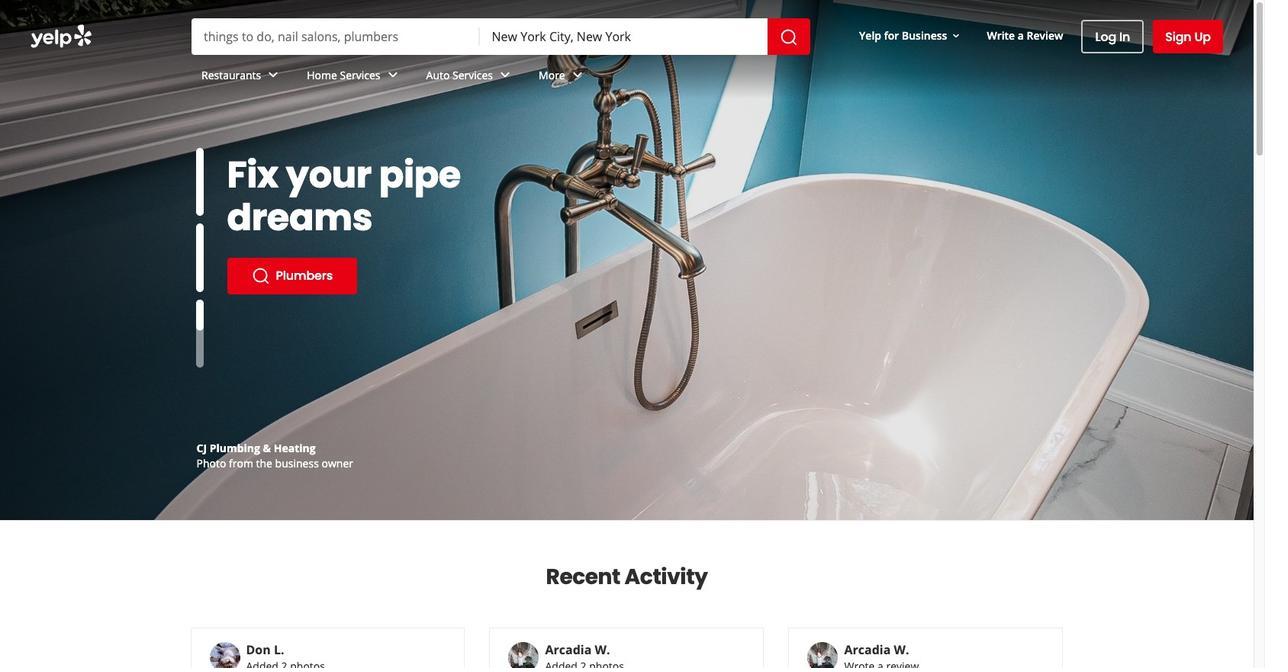 Task type: vqa. For each thing, say whether or not it's contained in the screenshot.
Recent Activity
yes



Task type: describe. For each thing, give the bounding box(es) containing it.
1 arcadia from the left
[[545, 642, 592, 659]]

24 search v2 image
[[251, 267, 270, 285]]

in
[[1119, 28, 1130, 45]]

up
[[1195, 28, 1211, 45]]

don l. link
[[246, 642, 284, 659]]

recent
[[546, 562, 620, 592]]

24 chevron down v2 image for more
[[568, 66, 587, 84]]

photo of arcadia w. image for 2nd arcadia w. link from right
[[509, 643, 539, 668]]

2 arcadia w. link from the left
[[844, 642, 909, 659]]

explore banner section banner
[[0, 0, 1254, 520]]

cj plumbing & heating link
[[196, 441, 316, 456]]

don
[[246, 642, 271, 659]]

home services link
[[295, 55, 414, 99]]

recent activity
[[546, 562, 708, 592]]

1 select slide image from the top
[[196, 148, 203, 216]]

log in
[[1095, 28, 1130, 45]]

write
[[987, 28, 1015, 42]]

services for home services
[[340, 68, 380, 82]]

cj plumbing & heating photo from the business owner
[[196, 441, 353, 471]]

write a review link
[[981, 22, 1069, 49]]

cj
[[196, 441, 207, 456]]

photo of arcadia w. image for second arcadia w. link
[[808, 643, 838, 668]]

from
[[229, 456, 253, 471]]

for
[[884, 28, 899, 42]]

yelp for business button
[[853, 22, 969, 49]]

24 chevron down v2 image for auto services
[[496, 66, 514, 84]]

heating
[[274, 441, 316, 456]]

home services
[[307, 68, 380, 82]]

1 arcadia w. from the left
[[545, 642, 610, 659]]

activity
[[625, 562, 708, 592]]

services for auto services
[[453, 68, 493, 82]]

2 w. from the left
[[894, 642, 909, 659]]

write a review
[[987, 28, 1063, 42]]

pipe
[[379, 150, 461, 201]]

fix
[[227, 150, 278, 201]]

owner
[[322, 456, 353, 471]]

restaurants
[[201, 68, 261, 82]]

l.
[[274, 642, 284, 659]]

review
[[1027, 28, 1063, 42]]

more
[[539, 68, 565, 82]]

24 chevron down v2 image for home services
[[383, 66, 402, 84]]

1 w. from the left
[[595, 642, 610, 659]]



Task type: locate. For each thing, give the bounding box(es) containing it.
&
[[263, 441, 271, 456]]

1 arcadia w. link from the left
[[545, 642, 610, 659]]

plumbing
[[210, 441, 260, 456]]

none search field containing log in
[[0, 0, 1254, 99]]

None field
[[204, 28, 467, 45], [492, 28, 755, 45]]

your
[[286, 150, 372, 201]]

0 horizontal spatial arcadia
[[545, 642, 592, 659]]

a
[[1018, 28, 1024, 42]]

24 chevron down v2 image right the more on the top left of the page
[[568, 66, 587, 84]]

sign up
[[1165, 28, 1211, 45]]

2 arcadia from the left
[[844, 642, 891, 659]]

0 horizontal spatial photo of arcadia w. image
[[509, 643, 539, 668]]

0 horizontal spatial arcadia w. link
[[545, 642, 610, 659]]

select slide image
[[196, 148, 203, 216], [196, 224, 203, 292]]

don l.
[[246, 642, 284, 659]]

business categories element
[[189, 55, 1223, 99]]

2 services from the left
[[453, 68, 493, 82]]

auto services
[[426, 68, 493, 82]]

2 24 chevron down v2 image from the left
[[568, 66, 587, 84]]

log
[[1095, 28, 1116, 45]]

24 chevron down v2 image right restaurants
[[264, 66, 283, 84]]

1 horizontal spatial 24 chevron down v2 image
[[568, 66, 587, 84]]

none search field inside explore banner section "banner"
[[192, 18, 813, 55]]

1 horizontal spatial arcadia
[[844, 642, 891, 659]]

auto services link
[[414, 55, 527, 99]]

more link
[[527, 55, 599, 99]]

2 arcadia w. from the left
[[844, 642, 909, 659]]

explore recent activity section section
[[178, 521, 1076, 668]]

1 horizontal spatial arcadia w. link
[[844, 642, 909, 659]]

photo of arcadia w. image
[[509, 643, 539, 668], [808, 643, 838, 668]]

plumbers link
[[227, 258, 357, 295]]

1 services from the left
[[340, 68, 380, 82]]

0 horizontal spatial 24 chevron down v2 image
[[496, 66, 514, 84]]

2 photo of arcadia w. image from the left
[[808, 643, 838, 668]]

sign
[[1165, 28, 1192, 45]]

1 24 chevron down v2 image from the left
[[264, 66, 283, 84]]

0 horizontal spatial arcadia w.
[[545, 642, 610, 659]]

1 horizontal spatial none field
[[492, 28, 755, 45]]

24 chevron down v2 image for restaurants
[[264, 66, 283, 84]]

services
[[340, 68, 380, 82], [453, 68, 493, 82]]

1 horizontal spatial photo of arcadia w. image
[[808, 643, 838, 668]]

2 24 chevron down v2 image from the left
[[383, 66, 402, 84]]

1 horizontal spatial services
[[453, 68, 493, 82]]

24 chevron down v2 image left auto
[[383, 66, 402, 84]]

None search field
[[0, 0, 1254, 99]]

24 chevron down v2 image inside more link
[[568, 66, 587, 84]]

services right home
[[340, 68, 380, 82]]

fix your pipe dreams
[[227, 150, 461, 243]]

0 horizontal spatial services
[[340, 68, 380, 82]]

24 chevron down v2 image
[[496, 66, 514, 84], [568, 66, 587, 84]]

none field find
[[204, 28, 467, 45]]

none field near
[[492, 28, 755, 45]]

16 chevron down v2 image
[[950, 30, 963, 42]]

auto
[[426, 68, 450, 82]]

dreams
[[227, 192, 372, 243]]

2 none field from the left
[[492, 28, 755, 45]]

Near text field
[[492, 28, 755, 45]]

home
[[307, 68, 337, 82]]

24 chevron down v2 image inside home services link
[[383, 66, 402, 84]]

restaurants link
[[189, 55, 295, 99]]

0 horizontal spatial 24 chevron down v2 image
[[264, 66, 283, 84]]

1 photo of arcadia w. image from the left
[[509, 643, 539, 668]]

24 chevron down v2 image
[[264, 66, 283, 84], [383, 66, 402, 84]]

1 horizontal spatial 24 chevron down v2 image
[[383, 66, 402, 84]]

photo of don l. image
[[209, 643, 240, 668]]

none field up more link
[[492, 28, 755, 45]]

none field up home services
[[204, 28, 467, 45]]

log in button
[[1082, 20, 1144, 53]]

1 24 chevron down v2 image from the left
[[496, 66, 514, 84]]

0 horizontal spatial w.
[[595, 642, 610, 659]]

w.
[[595, 642, 610, 659], [894, 642, 909, 659]]

1 vertical spatial select slide image
[[196, 224, 203, 292]]

plumbers
[[276, 267, 333, 285]]

0 vertical spatial select slide image
[[196, 148, 203, 216]]

24 chevron down v2 image inside 'restaurants' link
[[264, 66, 283, 84]]

2 select slide image from the top
[[196, 224, 203, 292]]

arcadia w.
[[545, 642, 610, 659], [844, 642, 909, 659]]

select slide image left the fix
[[196, 148, 203, 216]]

business
[[275, 456, 319, 471]]

Find text field
[[204, 28, 467, 45]]

24 chevron down v2 image inside auto services link
[[496, 66, 514, 84]]

arcadia w. link
[[545, 642, 610, 659], [844, 642, 909, 659]]

1 horizontal spatial arcadia w.
[[844, 642, 909, 659]]

arcadia
[[545, 642, 592, 659], [844, 642, 891, 659]]

1 horizontal spatial w.
[[894, 642, 909, 659]]

1 none field from the left
[[204, 28, 467, 45]]

sign up button
[[1153, 20, 1223, 53]]

select slide image left 24 search v2 icon
[[196, 224, 203, 292]]

yelp for business
[[859, 28, 947, 42]]

services right auto
[[453, 68, 493, 82]]

24 chevron down v2 image right 'auto services'
[[496, 66, 514, 84]]

yelp
[[859, 28, 881, 42]]

the
[[256, 456, 272, 471]]

search image
[[780, 28, 798, 46]]

business
[[902, 28, 947, 42]]

0 horizontal spatial none field
[[204, 28, 467, 45]]

None search field
[[192, 18, 813, 55]]

photo
[[196, 456, 226, 471]]



